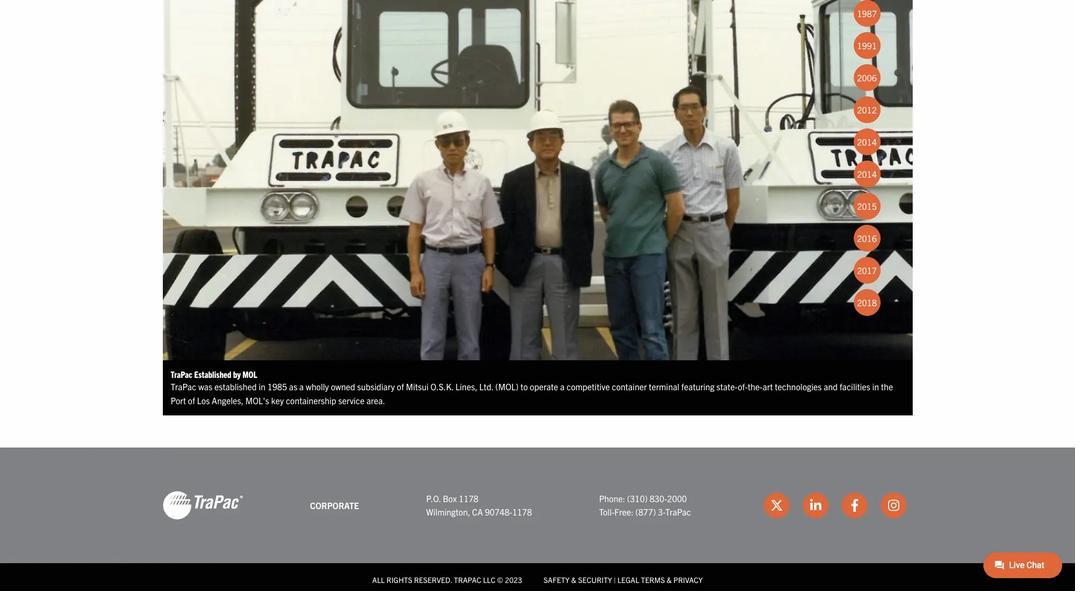 Task type: locate. For each thing, give the bounding box(es) containing it.
&
[[572, 576, 577, 586], [667, 576, 672, 586]]

1 horizontal spatial of
[[397, 382, 404, 392]]

of left mitsui
[[397, 382, 404, 392]]

830-
[[650, 494, 668, 504]]

p.o.
[[426, 494, 441, 504]]

corporate
[[310, 500, 359, 511]]

0 horizontal spatial a
[[300, 382, 304, 392]]

terminal
[[649, 382, 680, 392]]

1 horizontal spatial 1178
[[513, 507, 532, 518]]

0 horizontal spatial in
[[259, 382, 266, 392]]

2014 down the 2012
[[858, 137, 877, 147]]

established
[[194, 369, 232, 380]]

the
[[882, 382, 894, 392]]

of
[[397, 382, 404, 392], [188, 395, 195, 406]]

legal terms & privacy link
[[618, 576, 703, 586]]

(mol)
[[496, 382, 519, 392]]

in up mol's
[[259, 382, 266, 392]]

0 horizontal spatial &
[[572, 576, 577, 586]]

0 vertical spatial 1178
[[459, 494, 479, 504]]

|
[[614, 576, 616, 586]]

2014 up 2015
[[858, 169, 877, 180]]

1 horizontal spatial &
[[667, 576, 672, 586]]

security
[[578, 576, 612, 586]]

free:
[[615, 507, 634, 518]]

0 horizontal spatial 1178
[[459, 494, 479, 504]]

corporate image
[[163, 491, 243, 521]]

90748-
[[485, 507, 513, 518]]

rights
[[387, 576, 413, 586]]

0 horizontal spatial of
[[188, 395, 195, 406]]

in
[[259, 382, 266, 392], [873, 382, 880, 392]]

1178 up ca
[[459, 494, 479, 504]]

a
[[300, 382, 304, 392], [561, 382, 565, 392]]

(877)
[[636, 507, 656, 518]]

footer containing p.o. box 1178
[[0, 448, 1076, 592]]

competitive
[[567, 382, 610, 392]]

of left los
[[188, 395, 195, 406]]

a right as
[[300, 382, 304, 392]]

1 vertical spatial 2014
[[858, 169, 877, 180]]

1178
[[459, 494, 479, 504], [513, 507, 532, 518]]

1 horizontal spatial in
[[873, 382, 880, 392]]

toll-
[[599, 507, 615, 518]]

as
[[289, 382, 298, 392]]

1 horizontal spatial a
[[561, 382, 565, 392]]

2023
[[505, 576, 523, 586]]

0 vertical spatial 2014
[[858, 137, 877, 147]]

1985
[[268, 382, 287, 392]]

by
[[233, 369, 241, 380]]

1178 right ca
[[513, 507, 532, 518]]

safety
[[544, 576, 570, 586]]

mol's
[[246, 395, 269, 406]]

2018
[[858, 297, 877, 308]]

reserved.
[[414, 576, 452, 586]]

& right terms
[[667, 576, 672, 586]]

owned
[[331, 382, 355, 392]]

2 vertical spatial trapac
[[666, 507, 691, 518]]

in left "the"
[[873, 382, 880, 392]]

1 vertical spatial trapac
[[171, 382, 196, 392]]

footer
[[0, 448, 1076, 592]]

0 vertical spatial of
[[397, 382, 404, 392]]

container
[[612, 382, 647, 392]]

technologies
[[775, 382, 822, 392]]

trapac inside phone: (310) 830-2000 toll-free: (877) 3-trapac
[[666, 507, 691, 518]]

a right operate
[[561, 382, 565, 392]]

established
[[215, 382, 257, 392]]

port
[[171, 395, 186, 406]]

all rights reserved. trapac llc © 2023
[[373, 576, 523, 586]]

facilities
[[840, 382, 871, 392]]

privacy
[[674, 576, 703, 586]]

service
[[339, 395, 365, 406]]

los
[[197, 395, 210, 406]]

0 vertical spatial trapac
[[171, 369, 193, 380]]

& right safety
[[572, 576, 577, 586]]

all
[[373, 576, 385, 586]]

trapac
[[171, 369, 193, 380], [171, 382, 196, 392], [666, 507, 691, 518]]

2014
[[858, 137, 877, 147], [858, 169, 877, 180]]

2 in from the left
[[873, 382, 880, 392]]

2 a from the left
[[561, 382, 565, 392]]

2012
[[858, 105, 877, 115]]

2 & from the left
[[667, 576, 672, 586]]



Task type: vqa. For each thing, say whether or not it's contained in the screenshot.
the bottommost of
yes



Task type: describe. For each thing, give the bounding box(es) containing it.
containership
[[286, 395, 337, 406]]

to
[[521, 382, 528, 392]]

box
[[443, 494, 457, 504]]

state-
[[717, 382, 738, 392]]

2015
[[858, 201, 877, 212]]

key
[[271, 395, 284, 406]]

o.s.k.
[[431, 382, 454, 392]]

terms
[[641, 576, 665, 586]]

1 2014 from the top
[[858, 137, 877, 147]]

1 a from the left
[[300, 382, 304, 392]]

1991
[[858, 40, 877, 51]]

1 & from the left
[[572, 576, 577, 586]]

3-
[[658, 507, 666, 518]]

safety & security link
[[544, 576, 612, 586]]

2016
[[858, 233, 877, 244]]

was
[[198, 382, 213, 392]]

1 in from the left
[[259, 382, 266, 392]]

2000
[[668, 494, 687, 504]]

1 vertical spatial of
[[188, 395, 195, 406]]

2006
[[858, 72, 877, 83]]

mol
[[243, 369, 257, 380]]

1 vertical spatial 1178
[[513, 507, 532, 518]]

wilmington,
[[426, 507, 470, 518]]

trapac established by mol trapac was established in 1985 as a wholly owned subsidiary of mitsui o.s.k. lines, ltd. (mol) to operate a competitive container terminal featuring state-of-the-art technologies and facilities in the port of los angeles, mol's key containership service area.
[[171, 369, 894, 406]]

phone:
[[599, 494, 626, 504]]

of-
[[738, 382, 748, 392]]

and
[[824, 382, 838, 392]]

operate
[[530, 382, 559, 392]]

llc
[[483, 576, 496, 586]]

(310)
[[628, 494, 648, 504]]

2017
[[858, 265, 877, 276]]

legal
[[618, 576, 640, 586]]

angeles,
[[212, 395, 244, 406]]

area.
[[367, 395, 385, 406]]

phone: (310) 830-2000 toll-free: (877) 3-trapac
[[599, 494, 691, 518]]

wholly
[[306, 382, 329, 392]]

ca
[[472, 507, 483, 518]]

mitsui
[[406, 382, 429, 392]]

p.o. box 1178 wilmington, ca 90748-1178
[[426, 494, 532, 518]]

subsidiary
[[357, 382, 395, 392]]

featuring
[[682, 382, 715, 392]]

2 2014 from the top
[[858, 169, 877, 180]]

the-
[[748, 382, 763, 392]]

lines,
[[456, 382, 478, 392]]

©
[[497, 576, 504, 586]]

safety & security | legal terms & privacy
[[544, 576, 703, 586]]

1987
[[858, 8, 877, 19]]

trapac
[[454, 576, 482, 586]]

ltd.
[[480, 382, 494, 392]]

art
[[763, 382, 773, 392]]



